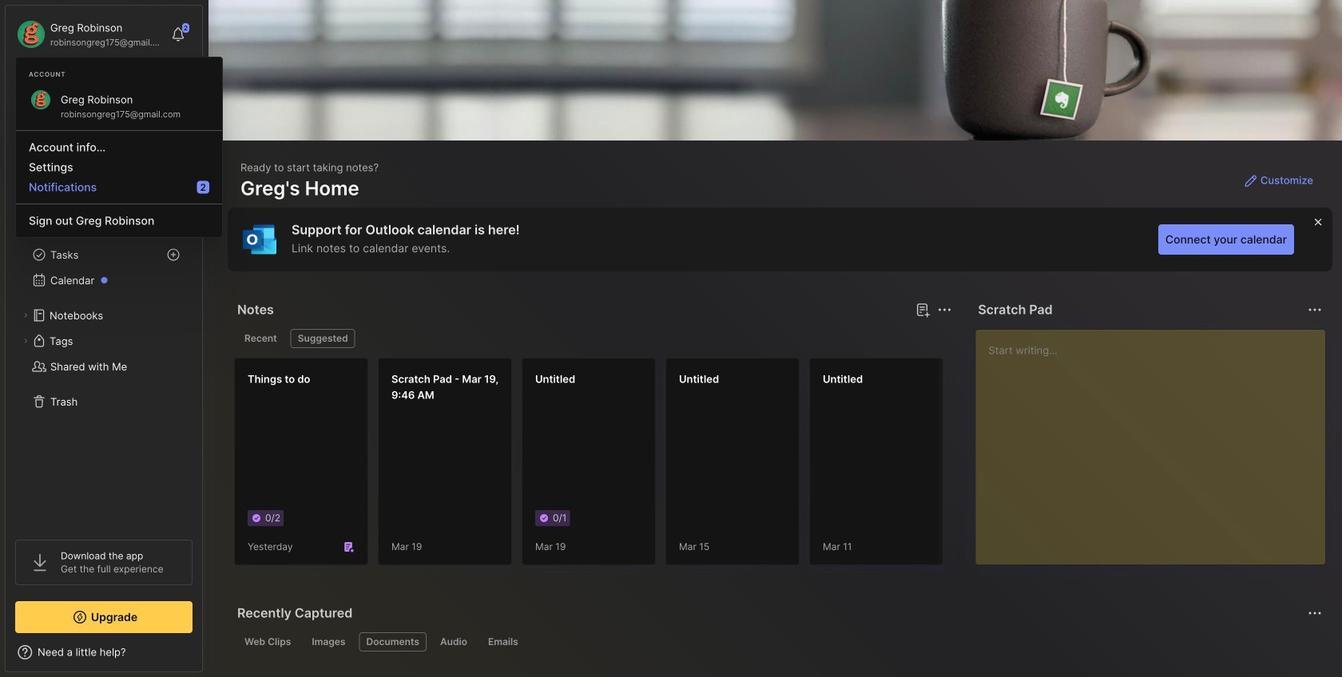 Task type: vqa. For each thing, say whether or not it's contained in the screenshot.
bottom More actions icon
yes



Task type: describe. For each thing, give the bounding box(es) containing it.
expand tags image
[[21, 337, 30, 346]]

Account field
[[15, 18, 163, 50]]

WHAT'S NEW field
[[6, 640, 202, 666]]

more actions image
[[1306, 301, 1325, 320]]

0 horizontal spatial more actions image
[[935, 301, 955, 320]]

expand notebooks image
[[21, 311, 30, 321]]

2 tab list from the top
[[237, 633, 1320, 652]]

Search text field
[[44, 82, 171, 97]]



Task type: locate. For each thing, give the bounding box(es) containing it.
more actions image
[[935, 301, 955, 320], [1306, 604, 1325, 623]]

click to collapse image
[[202, 648, 214, 667]]

tree
[[6, 156, 202, 526]]

main element
[[0, 0, 208, 678]]

Start writing… text field
[[989, 330, 1325, 552]]

More actions field
[[934, 299, 956, 321], [1304, 299, 1327, 321], [1304, 603, 1327, 625]]

1 horizontal spatial more actions image
[[1306, 604, 1325, 623]]

0 vertical spatial more actions image
[[935, 301, 955, 320]]

1 vertical spatial more actions image
[[1306, 604, 1325, 623]]

tab list
[[237, 329, 950, 348], [237, 633, 1320, 652]]

tab
[[237, 329, 284, 348], [291, 329, 355, 348], [237, 633, 298, 652], [305, 633, 353, 652], [359, 633, 427, 652], [433, 633, 475, 652], [481, 633, 526, 652]]

1 vertical spatial tab list
[[237, 633, 1320, 652]]

None search field
[[44, 79, 171, 98]]

0 vertical spatial tab list
[[237, 329, 950, 348]]

tree inside main element
[[6, 156, 202, 526]]

none search field inside main element
[[44, 79, 171, 98]]

1 tab list from the top
[[237, 329, 950, 348]]

dropdown list menu
[[16, 124, 222, 231]]

row group
[[234, 358, 1343, 576]]



